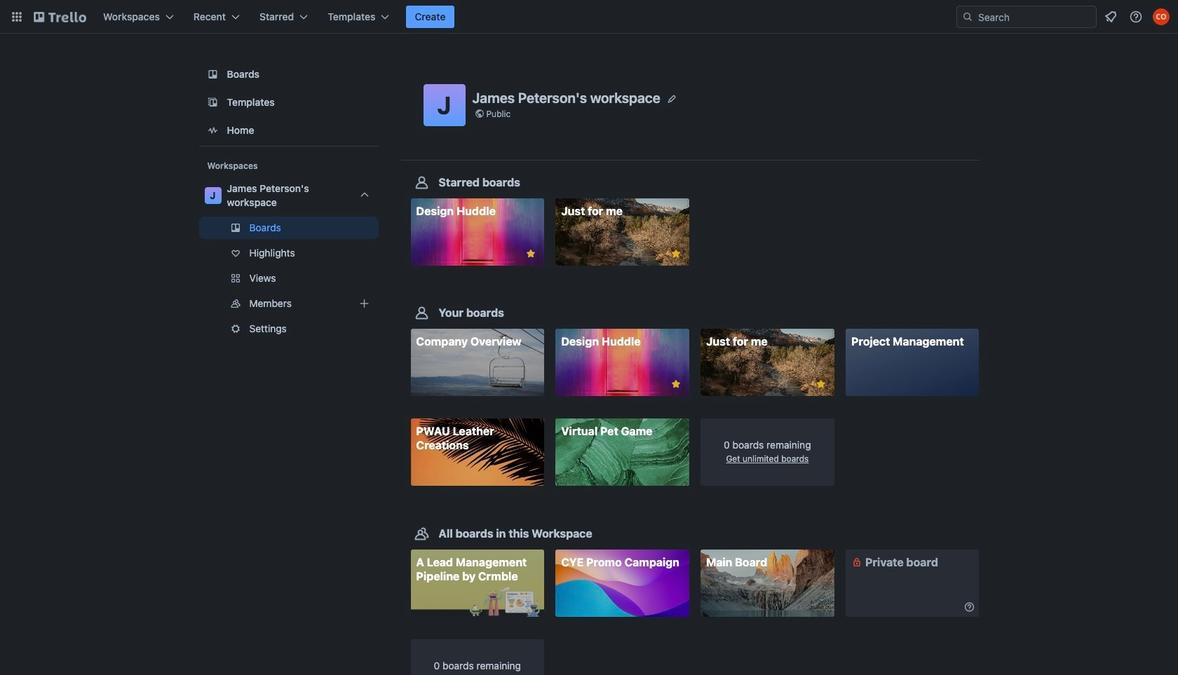 Task type: describe. For each thing, give the bounding box(es) containing it.
template board image
[[204, 94, 221, 111]]

primary element
[[0, 0, 1178, 34]]

1 horizontal spatial click to unstar this board. it will be removed from your starred list. image
[[670, 378, 682, 391]]

0 horizontal spatial click to unstar this board. it will be removed from your starred list. image
[[670, 248, 682, 260]]

home image
[[204, 122, 221, 139]]

open information menu image
[[1129, 10, 1143, 24]]

search image
[[962, 11, 974, 22]]



Task type: vqa. For each thing, say whether or not it's contained in the screenshot.
1st Click to unstar this board. It will be removed from your starred list. icon from the right
yes



Task type: locate. For each thing, give the bounding box(es) containing it.
click to unstar this board. it will be removed from your starred list. image
[[525, 248, 537, 260], [670, 378, 682, 391]]

0 notifications image
[[1103, 8, 1119, 25]]

1 vertical spatial click to unstar this board. it will be removed from your starred list. image
[[815, 378, 827, 391]]

0 vertical spatial click to unstar this board. it will be removed from your starred list. image
[[525, 248, 537, 260]]

1 vertical spatial sm image
[[963, 600, 977, 614]]

Search field
[[974, 7, 1096, 27]]

0 vertical spatial click to unstar this board. it will be removed from your starred list. image
[[670, 248, 682, 260]]

christina overa (christinaovera) image
[[1153, 8, 1170, 25]]

0 horizontal spatial click to unstar this board. it will be removed from your starred list. image
[[525, 248, 537, 260]]

add image
[[356, 295, 373, 312]]

sm image
[[850, 555, 864, 569], [963, 600, 977, 614]]

0 horizontal spatial sm image
[[850, 555, 864, 569]]

back to home image
[[34, 6, 86, 28]]

board image
[[204, 66, 221, 83]]

1 horizontal spatial sm image
[[963, 600, 977, 614]]

1 vertical spatial click to unstar this board. it will be removed from your starred list. image
[[670, 378, 682, 391]]

0 vertical spatial sm image
[[850, 555, 864, 569]]

click to unstar this board. it will be removed from your starred list. image
[[670, 248, 682, 260], [815, 378, 827, 391]]

1 horizontal spatial click to unstar this board. it will be removed from your starred list. image
[[815, 378, 827, 391]]



